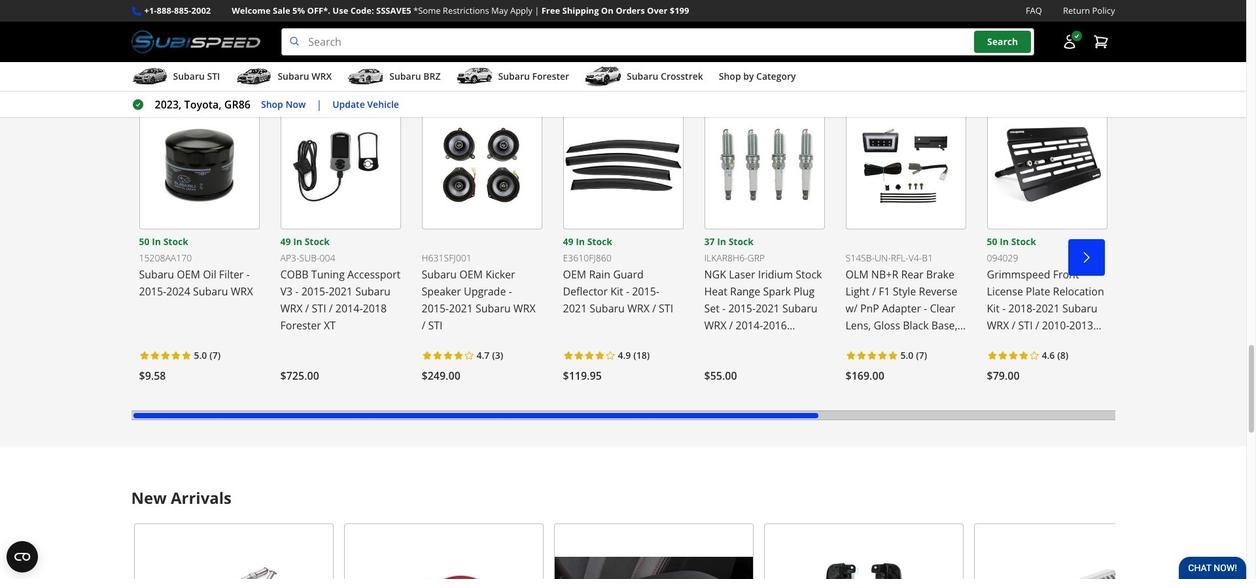 Task type: describe. For each thing, give the bounding box(es) containing it.
subaru oem kicker speaker upgrade - 2015-2021 subaru wrx / sti image
[[422, 101, 542, 230]]

a subaru brz thumbnail image image
[[348, 67, 384, 86]]

oem rain guard deflector kit - 2015-2021 subaru wrx / sti image
[[563, 101, 683, 230]]

ngk laser iridium stock heat range spark plug set - 2015-2021 subaru wrx / 2014-2016 forester xt image
[[704, 101, 825, 230]]

olm nb+r rear brake light / f1 style reverse w/ pnp adapter - clear lens, gloss black base, white bar - 2015-2021 subaru wrx / sti image
[[846, 101, 966, 230]]

cobb tuning accessport v3 - 2015-2021 subaru wrx / sti / 2014-2018 forester xt image
[[280, 101, 401, 230]]

open widget image
[[7, 542, 38, 573]]

a subaru crosstrek thumbnail image image
[[585, 67, 622, 86]]



Task type: vqa. For each thing, say whether or not it's contained in the screenshot.
Shop Pay image
no



Task type: locate. For each thing, give the bounding box(es) containing it.
button image
[[1061, 34, 1077, 50]]

subaru oem oil filter - 2015-2024 subaru wrx image
[[139, 101, 259, 230]]

a subaru wrx thumbnail image image
[[236, 67, 272, 86]]

grimmspeed front license plate relocation kit - 2018-2021 subaru wrx / sti / 2010-2013 legacy / 2013-2016 scion fr-s / 2013-2021 subaru brz / 2017-2021 toyota 86 image
[[987, 101, 1107, 230]]

subispeed logo image
[[131, 28, 261, 56]]

a subaru forester thumbnail image image
[[456, 67, 493, 86]]

a subaru sti thumbnail image image
[[131, 67, 168, 86]]

search input field
[[281, 28, 1034, 56]]



